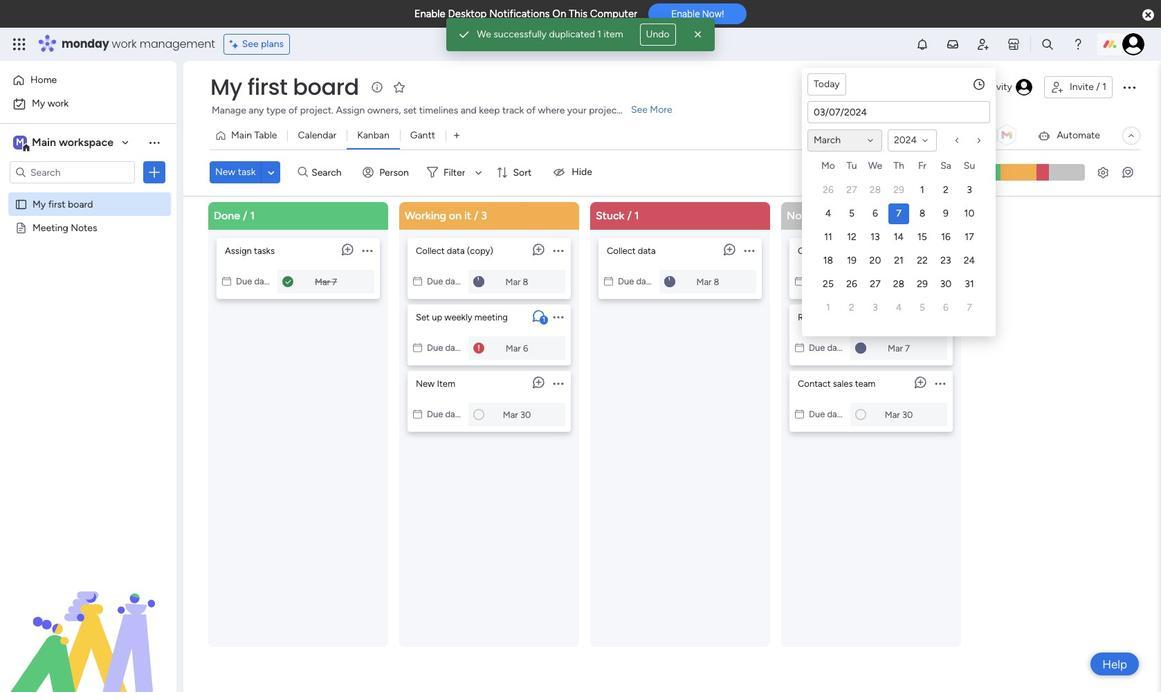 Task type: vqa. For each thing, say whether or not it's contained in the screenshot.
Alert containing We successfully duplicated 1 item
yes



Task type: locate. For each thing, give the bounding box(es) containing it.
board up the notes
[[68, 198, 93, 210]]

11
[[825, 231, 833, 243]]

enable desktop notifications on this computer
[[414, 8, 638, 20]]

lottie animation element
[[0, 553, 177, 692]]

0 horizontal spatial 6
[[523, 343, 528, 353]]

v2 calendar view small outline image left "25"
[[796, 276, 805, 286]]

29 button down thursday element
[[889, 180, 910, 201]]

list box containing create poster
[[790, 232, 953, 432]]

v2 calendar view small outline image down new item
[[413, 409, 422, 419]]

0 horizontal spatial 28 button
[[865, 180, 886, 201]]

1 horizontal spatial 6
[[873, 208, 879, 219]]

main inside workspace selection element
[[32, 136, 56, 149]]

2 mar 8 from the left
[[697, 276, 720, 287]]

0 vertical spatial 29 button
[[889, 180, 910, 201]]

collect down stuck / 1
[[607, 245, 636, 256]]

1 horizontal spatial see
[[631, 104, 648, 116]]

1 vertical spatial board
[[68, 198, 93, 210]]

activity
[[979, 81, 1013, 93]]

main table
[[231, 129, 277, 141]]

0 horizontal spatial 4
[[826, 208, 832, 219]]

0 horizontal spatial 27 button
[[842, 180, 863, 201]]

select product image
[[12, 37, 26, 51]]

0 vertical spatial 3 button
[[960, 180, 980, 201]]

alert containing we successfully duplicated 1 item
[[447, 18, 715, 51]]

1 vertical spatial 29 button
[[913, 274, 933, 295]]

help image
[[1072, 37, 1086, 51]]

1 horizontal spatial enable
[[672, 8, 700, 20]]

main inside 'button'
[[231, 129, 252, 141]]

7 button up 14
[[889, 204, 910, 224]]

notifications image
[[916, 37, 930, 51]]

0 vertical spatial mar 7
[[315, 276, 337, 287]]

0 horizontal spatial see
[[242, 38, 259, 50]]

12
[[848, 231, 857, 243]]

30 for research proposal
[[903, 409, 913, 420]]

23 button
[[936, 251, 957, 271]]

0 horizontal spatial mar 8
[[506, 276, 529, 287]]

0 horizontal spatial 2
[[850, 302, 855, 314]]

my work option
[[8, 93, 168, 115]]

due date for create poster
[[809, 276, 846, 286]]

1 horizontal spatial collect
[[607, 245, 636, 256]]

1 horizontal spatial v2 calendar view small outline image
[[796, 342, 805, 353]]

1 data from the left
[[447, 245, 465, 256]]

28
[[870, 184, 882, 196], [894, 278, 905, 290]]

kanban button
[[347, 125, 400, 147]]

wednesday element
[[864, 158, 888, 179]]

1 horizontal spatial mar 8
[[697, 276, 720, 287]]

8 for collect data
[[714, 276, 720, 287]]

work right monday
[[112, 36, 137, 52]]

6 right "v2 overdue deadline" image on the left
[[523, 343, 528, 353]]

option
[[0, 191, 177, 194]]

0 horizontal spatial 26 button
[[818, 180, 839, 201]]

activity button
[[974, 76, 1039, 98]]

1 horizontal spatial 8
[[714, 276, 720, 287]]

see left plans
[[242, 38, 259, 50]]

1 right meeting
[[543, 315, 546, 324]]

2 right research
[[850, 302, 855, 314]]

new left task
[[215, 166, 236, 178]]

3
[[967, 184, 973, 196], [481, 209, 487, 222], [856, 209, 863, 222], [873, 302, 878, 314]]

my down home at the top of the page
[[32, 98, 45, 109]]

1 vertical spatial 2
[[850, 302, 855, 314]]

see
[[242, 38, 259, 50], [631, 104, 648, 116]]

2 mar 30 from the left
[[885, 409, 913, 420]]

my first board up the meeting notes
[[33, 198, 93, 210]]

27
[[847, 184, 858, 196], [871, 278, 881, 290]]

26 down 19 button on the top
[[847, 278, 858, 290]]

alert
[[447, 18, 715, 51]]

invite / 1 button
[[1045, 76, 1113, 98]]

collect down working
[[416, 245, 445, 256]]

29 button
[[889, 180, 910, 201], [913, 274, 933, 295]]

my up manage at the top
[[210, 71, 242, 102]]

add time image
[[973, 78, 987, 91]]

new for new item
[[416, 378, 435, 389]]

collect for collect data (copy)
[[416, 245, 445, 256]]

0 horizontal spatial 5
[[850, 208, 855, 219]]

v2 calendar view small outline image down collect data
[[604, 276, 613, 286]]

1 mar 8 from the left
[[506, 276, 529, 287]]

0 vertical spatial we
[[477, 28, 491, 40]]

7 button down "31" button
[[960, 298, 980, 318]]

list box containing my first board
[[0, 189, 177, 426]]

0 vertical spatial assign
[[336, 105, 365, 116]]

6 down 30 button at the right top of the page
[[944, 302, 949, 314]]

due date for collect data (copy)
[[427, 276, 464, 286]]

due date down item
[[427, 409, 464, 419]]

1 vertical spatial public board image
[[15, 221, 28, 234]]

date down research proposal
[[828, 342, 846, 353]]

14
[[894, 231, 904, 243]]

assign left tasks
[[225, 245, 252, 256]]

tu
[[847, 160, 857, 172]]

3 button down sunday element
[[960, 180, 980, 201]]

1 vertical spatial 27 button
[[865, 274, 886, 295]]

1 right stuck
[[635, 209, 639, 222]]

public board image left meeting
[[15, 221, 28, 234]]

up
[[432, 312, 443, 322]]

4 button up 11
[[818, 204, 839, 224]]

invite / 1
[[1070, 81, 1107, 93]]

Search field
[[308, 163, 350, 182]]

saturday element
[[935, 158, 958, 179]]

Date field
[[809, 102, 990, 123]]

fr
[[919, 160, 927, 172]]

1 collect from the left
[[416, 245, 445, 256]]

0 vertical spatial new
[[215, 166, 236, 178]]

1 left item
[[598, 28, 602, 40]]

0 horizontal spatial main
[[32, 136, 56, 149]]

list box
[[0, 189, 177, 426], [408, 232, 571, 432], [790, 232, 953, 432]]

6 up 13 on the top
[[873, 208, 879, 219]]

16 button
[[936, 227, 957, 248]]

grid
[[817, 158, 982, 320]]

list box containing collect data (copy)
[[408, 232, 571, 432]]

1 public board image from the top
[[15, 197, 28, 210]]

see left more
[[631, 104, 648, 116]]

5 up 12
[[850, 208, 855, 219]]

options image
[[1122, 79, 1138, 96], [554, 238, 564, 263], [745, 238, 755, 263], [554, 304, 564, 329]]

1 horizontal spatial 29 button
[[913, 274, 933, 295]]

item
[[604, 28, 624, 40]]

management
[[140, 36, 215, 52]]

0 horizontal spatial 4 button
[[818, 204, 839, 224]]

my first board up type
[[210, 71, 359, 102]]

2 horizontal spatial 30
[[941, 278, 952, 290]]

1 right done
[[250, 209, 255, 222]]

due date down collect data
[[618, 276, 655, 286]]

1 vertical spatial 29
[[917, 278, 928, 290]]

28 down 21 button
[[894, 278, 905, 290]]

1 horizontal spatial 26
[[847, 278, 858, 290]]

mar 8 for collect data (copy)
[[506, 276, 529, 287]]

mar 7
[[315, 276, 337, 287], [888, 343, 911, 353]]

new item
[[416, 378, 456, 389]]

8 for collect data (copy)
[[523, 276, 529, 287]]

v2 calendar view small outline image down the assign tasks
[[222, 276, 231, 286]]

person button
[[357, 161, 417, 184]]

6
[[873, 208, 879, 219], [944, 302, 949, 314], [523, 343, 528, 353]]

26 button down monday 'element'
[[818, 180, 839, 201]]

invite members image
[[977, 37, 991, 51]]

1 down the friday element
[[921, 184, 925, 196]]

1 horizontal spatial mar 7
[[888, 343, 911, 353]]

0 horizontal spatial mar 30
[[503, 409, 531, 420]]

this
[[569, 8, 588, 20]]

today button
[[808, 73, 846, 96]]

set
[[404, 105, 417, 116]]

29
[[894, 184, 905, 196], [917, 278, 928, 290]]

0 horizontal spatial 29
[[894, 184, 905, 196]]

research proposal
[[798, 312, 873, 322]]

data left '(copy)'
[[447, 245, 465, 256]]

8 inside list box
[[523, 276, 529, 287]]

18
[[824, 255, 834, 267]]

mar for contact sales team
[[885, 409, 901, 420]]

monday element
[[817, 158, 841, 179]]

4 button right proposal
[[889, 298, 910, 318]]

1 vertical spatial 28
[[894, 278, 905, 290]]

first
[[248, 71, 288, 102], [48, 198, 66, 210]]

1 horizontal spatial main
[[231, 129, 252, 141]]

first up meeting
[[48, 198, 66, 210]]

enable now! button
[[649, 4, 747, 24]]

4 right proposal
[[896, 302, 902, 314]]

5 button
[[842, 204, 863, 224], [913, 298, 933, 318]]

due for contact sales team
[[809, 409, 825, 419]]

today
[[814, 78, 840, 90]]

6 button down 30 button at the right top of the page
[[936, 298, 957, 318]]

options image for assign tasks
[[362, 238, 373, 263]]

18 button
[[818, 251, 839, 271]]

due down the assign tasks
[[236, 276, 252, 286]]

date down item
[[446, 409, 464, 419]]

enable inside 'button'
[[672, 8, 700, 20]]

29 button down 22 button
[[913, 274, 933, 295]]

1 horizontal spatial 29
[[917, 278, 928, 290]]

due date for research proposal
[[809, 342, 846, 353]]

due date down up
[[427, 342, 464, 353]]

/ right the invite
[[1097, 81, 1101, 93]]

2 collect from the left
[[607, 245, 636, 256]]

0 vertical spatial 26
[[823, 184, 834, 196]]

24 button
[[960, 251, 980, 271]]

date down collect data (copy)
[[446, 276, 464, 286]]

due for collect data (copy)
[[427, 276, 443, 286]]

1 horizontal spatial of
[[527, 105, 536, 116]]

computer
[[590, 8, 638, 20]]

0 vertical spatial my first board
[[210, 71, 359, 102]]

create poster
[[798, 245, 854, 256]]

main for main workspace
[[32, 136, 56, 149]]

due for assign tasks
[[236, 276, 252, 286]]

0 vertical spatial see
[[242, 38, 259, 50]]

v2 calendar view small outline image for contact sales team
[[796, 409, 805, 419]]

/ for done
[[243, 209, 248, 222]]

lottie animation image
[[0, 553, 177, 692]]

1 vertical spatial 5
[[920, 302, 926, 314]]

1 vertical spatial assign
[[225, 245, 252, 256]]

3 button
[[960, 180, 980, 201], [865, 298, 886, 318]]

date down collect data
[[637, 276, 655, 286]]

options image
[[147, 165, 161, 179], [362, 238, 373, 263], [554, 371, 564, 396], [936, 371, 946, 396]]

v2 calendar view small outline image down research
[[796, 342, 805, 353]]

0 horizontal spatial 27
[[847, 184, 858, 196]]

not started / 3
[[787, 209, 863, 222]]

0 horizontal spatial 8
[[523, 276, 529, 287]]

0 horizontal spatial we
[[477, 28, 491, 40]]

5 button up 12
[[842, 204, 863, 224]]

work
[[112, 36, 137, 52], [48, 98, 69, 109]]

due down new item
[[427, 409, 443, 419]]

0 horizontal spatial first
[[48, 198, 66, 210]]

0 horizontal spatial 7 button
[[889, 204, 910, 224]]

data
[[447, 245, 465, 256], [638, 245, 656, 256]]

29 for left 29 button
[[894, 184, 905, 196]]

2 public board image from the top
[[15, 221, 28, 234]]

work down home at the top of the page
[[48, 98, 69, 109]]

1 horizontal spatial 5
[[920, 302, 926, 314]]

assign
[[336, 105, 365, 116], [225, 245, 252, 256]]

1 horizontal spatial data
[[638, 245, 656, 256]]

thursday element
[[888, 158, 911, 179]]

due down up
[[427, 342, 443, 353]]

due date down 18 button
[[809, 276, 846, 286]]

29 down 22 button
[[917, 278, 928, 290]]

0 vertical spatial 28 button
[[865, 180, 886, 201]]

see more
[[631, 104, 673, 116]]

1 horizontal spatial 4 button
[[889, 298, 910, 318]]

2 down saturday element
[[944, 184, 949, 196]]

mar 30
[[503, 409, 531, 420], [885, 409, 913, 420]]

angle down image
[[268, 167, 275, 178]]

help
[[1103, 657, 1128, 671]]

1 horizontal spatial 1 button
[[913, 180, 933, 201]]

1 vertical spatial see
[[631, 104, 648, 116]]

1 horizontal spatial 28
[[894, 278, 905, 290]]

v2 overdue deadline image
[[474, 341, 485, 354]]

/ right it
[[474, 209, 479, 222]]

0 horizontal spatial list box
[[0, 189, 177, 426]]

integrate button
[[893, 121, 1027, 150]]

team
[[856, 378, 876, 389]]

my inside option
[[32, 98, 45, 109]]

data for collect data
[[638, 245, 656, 256]]

mar
[[315, 276, 330, 287], [506, 276, 521, 287], [697, 276, 712, 287], [506, 343, 521, 353], [888, 343, 903, 353], [503, 409, 518, 420], [885, 409, 901, 420]]

project.
[[300, 105, 334, 116]]

23
[[941, 255, 952, 267]]

v2 calendar view small outline image
[[796, 342, 805, 353], [413, 409, 422, 419]]

1 of from the left
[[289, 105, 298, 116]]

4
[[826, 208, 832, 219], [896, 302, 902, 314]]

date left v2 done deadline image at the top
[[254, 276, 273, 286]]

see plans
[[242, 38, 284, 50]]

27 down 20 button
[[871, 278, 881, 290]]

v2 calendar view small outline image for research proposal
[[796, 342, 805, 353]]

1
[[598, 28, 602, 40], [1103, 81, 1107, 93], [921, 184, 925, 196], [250, 209, 255, 222], [635, 209, 639, 222], [827, 302, 831, 314], [543, 315, 546, 324]]

1 horizontal spatial 7 button
[[960, 298, 980, 318]]

board up project.
[[293, 71, 359, 102]]

we right tu
[[869, 160, 883, 172]]

0 vertical spatial 6
[[873, 208, 879, 219]]

date left "v2 overdue deadline" image on the left
[[446, 342, 464, 353]]

1 horizontal spatial 2
[[944, 184, 949, 196]]

due up up
[[427, 276, 443, 286]]

new inside new task button
[[215, 166, 236, 178]]

0 horizontal spatial my first board
[[33, 198, 93, 210]]

2 data from the left
[[638, 245, 656, 256]]

0 vertical spatial work
[[112, 36, 137, 52]]

v2 calendar view small outline image down contact
[[796, 409, 805, 419]]

due down collect data
[[618, 276, 634, 286]]

My first board field
[[207, 71, 363, 102]]

collect for collect data
[[607, 245, 636, 256]]

new task button
[[210, 161, 261, 184]]

v2 calendar view small outline image down set
[[413, 342, 422, 353]]

due down contact
[[809, 409, 825, 419]]

calendar
[[298, 129, 337, 141]]

due date for new item
[[427, 409, 464, 419]]

1 vertical spatial new
[[416, 378, 435, 389]]

mar 8 inside list box
[[506, 276, 529, 287]]

assign right project.
[[336, 105, 365, 116]]

29 down thursday element
[[894, 184, 905, 196]]

v2 done deadline image
[[282, 275, 294, 288]]

new task image
[[941, 209, 955, 223]]

due date down research proposal
[[809, 342, 846, 353]]

assign tasks
[[225, 245, 275, 256]]

/ inside button
[[1097, 81, 1101, 93]]

1 horizontal spatial my first board
[[210, 71, 359, 102]]

27 button down 20 button
[[865, 274, 886, 295]]

my work link
[[8, 93, 168, 115]]

my up meeting
[[33, 198, 46, 210]]

public board image
[[15, 197, 28, 210], [15, 221, 28, 234]]

public board image for my first board
[[15, 197, 28, 210]]

27 for right 27 button
[[871, 278, 881, 290]]

date for assign tasks
[[254, 276, 273, 286]]

1 horizontal spatial 5 button
[[913, 298, 933, 318]]

0 vertical spatial 6 button
[[865, 204, 886, 224]]

see inside button
[[242, 38, 259, 50]]

mar 7 for assign tasks
[[315, 276, 337, 287]]

30 button
[[936, 274, 957, 295]]

mar for new item
[[503, 409, 518, 420]]

28 button down 21 button
[[889, 274, 910, 295]]

new left item
[[416, 378, 435, 389]]

tuesday element
[[841, 158, 864, 179]]

v2 calendar view small outline image
[[222, 276, 231, 286], [413, 276, 422, 286], [604, 276, 613, 286], [796, 276, 805, 286], [413, 342, 422, 353], [796, 409, 805, 419]]

0 vertical spatial 5
[[850, 208, 855, 219]]

workspace options image
[[147, 136, 161, 149]]

1 button down the friday element
[[913, 180, 933, 201]]

and
[[461, 105, 477, 116]]

contact sales team
[[798, 378, 876, 389]]

public board image down workspace icon
[[15, 197, 28, 210]]

sales
[[833, 378, 853, 389]]

26
[[823, 184, 834, 196], [847, 278, 858, 290]]

/ right done
[[243, 209, 248, 222]]

v2 search image
[[298, 165, 308, 180]]

data down stuck / 1
[[638, 245, 656, 256]]

1 vertical spatial 27
[[871, 278, 881, 290]]

2 button right research
[[842, 298, 863, 318]]

due down research
[[809, 342, 825, 353]]

0 vertical spatial 2 button
[[936, 180, 957, 201]]

6 button up 13 on the top
[[865, 204, 886, 224]]

30
[[941, 278, 952, 290], [521, 409, 531, 420], [903, 409, 913, 420]]

home
[[30, 74, 57, 86]]

track
[[503, 105, 524, 116]]

0 vertical spatial first
[[248, 71, 288, 102]]

work for monday
[[112, 36, 137, 52]]

1 mar 30 from the left
[[503, 409, 531, 420]]

1 vertical spatial work
[[48, 98, 69, 109]]

row group
[[817, 179, 982, 320], [206, 202, 970, 692]]

1 horizontal spatial new
[[416, 378, 435, 389]]

0 horizontal spatial v2 calendar view small outline image
[[413, 409, 422, 419]]

started
[[809, 209, 847, 222]]

manage
[[212, 105, 246, 116]]

options image for collect data (copy)
[[554, 238, 564, 263]]

we down desktop
[[477, 28, 491, 40]]

working
[[405, 209, 447, 222]]

work inside my work option
[[48, 98, 69, 109]]

26 button down 19 button on the top
[[842, 274, 863, 295]]

of right type
[[289, 105, 298, 116]]

add to favorites image
[[392, 80, 406, 94]]

/
[[1097, 81, 1101, 93], [243, 209, 248, 222], [474, 209, 479, 222], [628, 209, 632, 222], [849, 209, 854, 222]]

mar for collect data
[[697, 276, 712, 287]]

collect
[[416, 245, 445, 256], [607, 245, 636, 256]]

proposal
[[838, 312, 873, 322]]

hide button
[[544, 161, 601, 184]]

data for collect data (copy)
[[447, 245, 465, 256]]

friday element
[[911, 158, 935, 179]]

1 horizontal spatial 30
[[903, 409, 913, 420]]

enable left desktop
[[414, 8, 446, 20]]

1 vertical spatial mar 7
[[888, 343, 911, 353]]

date down 18 button
[[828, 276, 846, 286]]

of right track
[[527, 105, 536, 116]]

filter
[[444, 167, 466, 178]]

main right workspace icon
[[32, 136, 56, 149]]

main left table
[[231, 129, 252, 141]]

4 up 11
[[826, 208, 832, 219]]

project
[[589, 105, 621, 116]]

0 horizontal spatial 30
[[521, 409, 531, 420]]

0 vertical spatial board
[[293, 71, 359, 102]]

0 vertical spatial 29
[[894, 184, 905, 196]]

8 inside button
[[920, 208, 926, 219]]

board
[[293, 71, 359, 102], [68, 198, 93, 210]]

2 button down saturday element
[[936, 180, 957, 201]]

date for set up weekly meeting
[[446, 342, 464, 353]]

27 down tuesday element
[[847, 184, 858, 196]]

1 button down 25 button
[[818, 298, 839, 318]]

enable up the 'close' image
[[672, 8, 700, 20]]

4 button
[[818, 204, 839, 224], [889, 298, 910, 318]]

/ for stuck
[[628, 209, 632, 222]]

due date for contact sales team
[[809, 409, 846, 419]]

tasks
[[254, 245, 275, 256]]

1 vertical spatial 7 button
[[960, 298, 980, 318]]

1 horizontal spatial 27
[[871, 278, 881, 290]]

options image for set up weekly meeting
[[554, 304, 564, 329]]



Task type: describe. For each thing, give the bounding box(es) containing it.
2024 button
[[888, 129, 938, 152]]

your
[[568, 105, 587, 116]]

mar for research proposal
[[888, 343, 903, 353]]

0 vertical spatial 26 button
[[818, 180, 839, 201]]

1 vertical spatial 26 button
[[842, 274, 863, 295]]

0 vertical spatial 7 button
[[889, 204, 910, 224]]

march button
[[808, 129, 883, 152]]

timelines
[[419, 105, 458, 116]]

29 for the rightmost 29 button
[[917, 278, 928, 290]]

3 right proposal
[[873, 302, 878, 314]]

sa
[[941, 160, 952, 172]]

1 vertical spatial 4 button
[[889, 298, 910, 318]]

collect data
[[607, 245, 656, 256]]

v2 calendar view small outline image for collect data
[[604, 276, 613, 286]]

working on it / 3
[[405, 209, 487, 222]]

3 down sunday element
[[967, 184, 973, 196]]

it
[[465, 209, 472, 222]]

set
[[416, 312, 430, 322]]

date for create poster
[[828, 276, 846, 286]]

11 button
[[818, 227, 839, 248]]

due for create poster
[[809, 276, 825, 286]]

due for research proposal
[[809, 342, 825, 353]]

1 vertical spatial first
[[48, 198, 66, 210]]

where
[[538, 105, 565, 116]]

17
[[965, 231, 975, 243]]

home link
[[8, 69, 168, 91]]

work for my
[[48, 98, 69, 109]]

12 button
[[842, 227, 863, 248]]

on
[[449, 209, 462, 222]]

1 vertical spatial 6 button
[[936, 298, 957, 318]]

date for new item
[[446, 409, 464, 419]]

1 vertical spatial 2 button
[[842, 298, 863, 318]]

19 button
[[842, 251, 863, 271]]

hide
[[572, 166, 593, 178]]

not
[[787, 209, 806, 222]]

25
[[823, 278, 834, 290]]

0 horizontal spatial assign
[[225, 245, 252, 256]]

options image for new item
[[554, 371, 564, 396]]

automate button
[[1033, 125, 1106, 147]]

enable now!
[[672, 8, 724, 20]]

13
[[871, 231, 880, 243]]

15 button
[[913, 227, 933, 248]]

17 button
[[960, 227, 980, 248]]

kendall parks image
[[1123, 33, 1145, 55]]

automate
[[1058, 129, 1101, 141]]

contact
[[798, 378, 831, 389]]

sort button
[[491, 161, 540, 184]]

1 vertical spatial 1 button
[[818, 298, 839, 318]]

person
[[379, 167, 409, 178]]

0 horizontal spatial 26
[[823, 184, 834, 196]]

/ up 12
[[849, 209, 854, 222]]

25 button
[[818, 274, 839, 295]]

invite
[[1070, 81, 1095, 93]]

30 for set up weekly meeting
[[521, 409, 531, 420]]

help button
[[1091, 653, 1140, 676]]

19
[[848, 255, 857, 267]]

24
[[964, 255, 976, 267]]

weekly
[[445, 312, 473, 322]]

1 vertical spatial my first board
[[33, 198, 93, 210]]

stuck
[[596, 209, 625, 222]]

1 horizontal spatial 28 button
[[889, 274, 910, 295]]

options image for collect data
[[745, 238, 755, 263]]

mar 6
[[506, 343, 528, 353]]

on
[[553, 8, 567, 20]]

16
[[942, 231, 951, 243]]

v2 calendar view small outline image for set up weekly meeting
[[413, 342, 422, 353]]

monday work management
[[62, 36, 215, 52]]

new task
[[215, 166, 256, 178]]

see for see more
[[631, 104, 648, 116]]

keep
[[479, 105, 500, 116]]

th
[[894, 160, 905, 172]]

date for research proposal
[[828, 342, 846, 353]]

row group containing done
[[206, 202, 970, 692]]

2 of from the left
[[527, 105, 536, 116]]

mar for set up weekly meeting
[[506, 343, 521, 353]]

mar 30 for new item
[[503, 409, 531, 420]]

1 vertical spatial 5 button
[[913, 298, 933, 318]]

mar 30 for contact sales team
[[885, 409, 913, 420]]

0 horizontal spatial 3 button
[[865, 298, 886, 318]]

previous image
[[952, 135, 963, 146]]

mar 7 for research proposal
[[888, 343, 911, 353]]

1 vertical spatial 26
[[847, 278, 858, 290]]

monday marketplace image
[[1007, 37, 1021, 51]]

next image
[[974, 135, 985, 146]]

collapse board header image
[[1126, 130, 1138, 141]]

due date for set up weekly meeting
[[427, 342, 464, 353]]

stuck / 1
[[596, 209, 639, 222]]

meeting
[[33, 222, 68, 233]]

0 horizontal spatial board
[[68, 198, 93, 210]]

date for contact sales team
[[828, 409, 846, 419]]

poster
[[828, 245, 854, 256]]

new for new task
[[215, 166, 236, 178]]

dapulse close image
[[1143, 8, 1155, 22]]

done / 1
[[214, 209, 255, 222]]

mo
[[822, 160, 836, 172]]

0 vertical spatial 4
[[826, 208, 832, 219]]

3 up 12
[[856, 209, 863, 222]]

filter button
[[422, 161, 487, 184]]

workspace selection element
[[13, 134, 116, 152]]

we successfully duplicated 1 item
[[477, 28, 624, 40]]

v2 calendar view small outline image for new item
[[413, 409, 422, 419]]

update feed image
[[946, 37, 960, 51]]

enable for enable now!
[[672, 8, 700, 20]]

1 vertical spatial 4
[[896, 302, 902, 314]]

duplicated
[[549, 28, 595, 40]]

create
[[798, 245, 826, 256]]

owners,
[[367, 105, 401, 116]]

20
[[870, 255, 882, 267]]

we for we successfully duplicated 1 item
[[477, 28, 491, 40]]

undo button
[[640, 24, 676, 46]]

due date for collect data
[[618, 276, 655, 286]]

see plans button
[[223, 34, 290, 55]]

search everything image
[[1041, 37, 1055, 51]]

collect data (copy)
[[416, 245, 494, 256]]

public board image for meeting notes
[[15, 221, 28, 234]]

0 vertical spatial 27 button
[[842, 180, 863, 201]]

/ for invite
[[1097, 81, 1101, 93]]

close image
[[691, 28, 705, 42]]

9
[[944, 208, 949, 219]]

integrate
[[917, 129, 956, 141]]

march
[[814, 134, 841, 146]]

0 vertical spatial 4 button
[[818, 204, 839, 224]]

Search in workspace field
[[29, 164, 116, 180]]

notifications
[[490, 8, 550, 20]]

see for see plans
[[242, 38, 259, 50]]

v2 calendar view small outline image for collect data (copy)
[[413, 276, 422, 286]]

mar for assign tasks
[[315, 276, 330, 287]]

see more link
[[630, 103, 674, 117]]

due for collect data
[[618, 276, 634, 286]]

1 down 25 button
[[827, 302, 831, 314]]

1 horizontal spatial first
[[248, 71, 288, 102]]

arrow down image
[[470, 164, 487, 181]]

date for collect data (copy)
[[446, 276, 464, 286]]

30 inside button
[[941, 278, 952, 290]]

grid containing mo
[[817, 158, 982, 320]]

we for we
[[869, 160, 883, 172]]

due date for assign tasks
[[236, 276, 273, 286]]

v2 calendar view small outline image for assign tasks
[[222, 276, 231, 286]]

21
[[895, 255, 904, 267]]

1 horizontal spatial 27 button
[[865, 274, 886, 295]]

sunday element
[[958, 158, 982, 179]]

enable for enable desktop notifications on this computer
[[414, 8, 446, 20]]

0 horizontal spatial 29 button
[[889, 180, 910, 201]]

monday
[[62, 36, 109, 52]]

0 vertical spatial 5 button
[[842, 204, 863, 224]]

v2 calendar view small outline image for create poster
[[796, 276, 805, 286]]

home option
[[8, 69, 168, 91]]

0 horizontal spatial 6 button
[[865, 204, 886, 224]]

done
[[214, 209, 240, 222]]

row group containing 26
[[817, 179, 982, 320]]

27 for the topmost 27 button
[[847, 184, 858, 196]]

more
[[650, 104, 673, 116]]

0 vertical spatial 1 button
[[913, 180, 933, 201]]

due for set up weekly meeting
[[427, 342, 443, 353]]

mar for collect data (copy)
[[506, 276, 521, 287]]

options image for contact sales team
[[936, 371, 946, 396]]

1 vertical spatial 6
[[944, 302, 949, 314]]

stands.
[[623, 105, 654, 116]]

1 inside button
[[1103, 81, 1107, 93]]

10
[[965, 208, 975, 219]]

add view image
[[454, 131, 460, 141]]

show board description image
[[369, 80, 385, 94]]

due for new item
[[427, 409, 443, 419]]

22
[[917, 255, 928, 267]]

0 vertical spatial 28
[[870, 184, 882, 196]]

1 horizontal spatial assign
[[336, 105, 365, 116]]

22 button
[[913, 251, 933, 271]]

workspace image
[[13, 135, 27, 150]]

task
[[238, 166, 256, 178]]

now!
[[703, 8, 724, 20]]

date for collect data
[[637, 276, 655, 286]]

main for main table
[[231, 129, 252, 141]]

3 right it
[[481, 209, 487, 222]]

0 vertical spatial 2
[[944, 184, 949, 196]]

kanban
[[357, 129, 390, 141]]

mar 8 for collect data
[[697, 276, 720, 287]]



